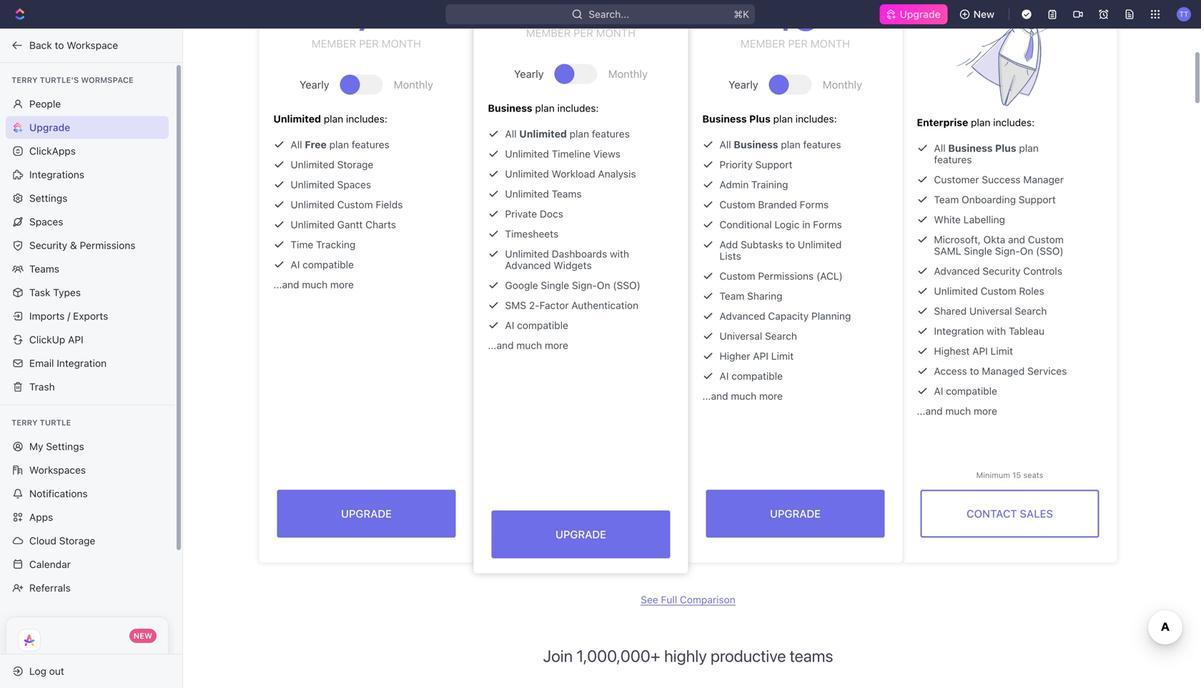 Task type: vqa. For each thing, say whether or not it's contained in the screenshot.
top Upgrade link
yes



Task type: locate. For each thing, give the bounding box(es) containing it.
my
[[845, 641, 860, 655]]

2 horizontal spatial advanced
[[934, 51, 980, 63]]

compatible down higher api limit
[[732, 156, 783, 168]]

single
[[964, 31, 993, 43], [541, 65, 569, 77]]

0 vertical spatial custom
[[1028, 19, 1064, 31]]

ai compatible
[[291, 44, 354, 56], [505, 105, 569, 117], [720, 156, 783, 168], [934, 171, 998, 183]]

0 vertical spatial clickup
[[29, 334, 65, 346]]

to inside add subtasks to unlimited lists
[[786, 24, 795, 36]]

with
[[610, 34, 629, 45], [987, 111, 1006, 123]]

terry up people
[[11, 75, 38, 85]]

terry for people
[[11, 75, 38, 85]]

api down integration with tableau
[[973, 131, 988, 143]]

1 horizontal spatial limit
[[991, 131, 1013, 143]]

more
[[330, 64, 354, 76], [545, 125, 569, 137], [760, 176, 783, 188], [974, 191, 998, 203]]

i inside can i upgrade clickup just for myself, instead of upgrading everyone in our workspace?
[[486, 641, 489, 655]]

1 horizontal spatial single
[[964, 31, 993, 43]]

custom right "and"
[[1028, 19, 1064, 31]]

ai compatible down access
[[934, 171, 998, 183]]

1 horizontal spatial search
[[1015, 91, 1047, 103]]

security up the unlimited custom roles
[[983, 51, 1021, 63]]

0 horizontal spatial to
[[55, 39, 64, 51]]

custom down advanced security controls
[[981, 71, 1017, 83]]

unlimited up "google"
[[505, 34, 549, 45]]

1 vertical spatial (sso)
[[613, 65, 641, 77]]

advanced for advanced security controls
[[934, 51, 980, 63]]

integration down clickup api link
[[57, 358, 107, 369]]

highest
[[934, 131, 970, 143]]

1 horizontal spatial with
[[987, 111, 1006, 123]]

security & permissions
[[29, 240, 136, 251]]

unlimited inside add subtasks to unlimited lists
[[798, 24, 842, 36]]

0 horizontal spatial clickup
[[29, 334, 65, 346]]

0 vertical spatial (sso)
[[1036, 31, 1064, 43]]

advanced down team sharing at the right of the page
[[720, 96, 766, 108]]

1 horizontal spatial clickup
[[539, 641, 581, 655]]

0 vertical spatial on
[[1020, 31, 1034, 43]]

advanced up "google"
[[505, 45, 551, 57]]

1 vertical spatial terry
[[11, 418, 38, 428]]

0 vertical spatial to
[[786, 24, 795, 36]]

on
[[1020, 31, 1034, 43], [597, 65, 610, 77]]

0 horizontal spatial single
[[541, 65, 569, 77]]

cloud
[[29, 535, 56, 547]]

clickup up upgrading
[[539, 641, 581, 655]]

apps link
[[6, 506, 169, 529]]

0 vertical spatial single
[[964, 31, 993, 43]]

1 horizontal spatial unlimited
[[798, 24, 842, 36]]

1 vertical spatial sign-
[[572, 65, 597, 77]]

1 horizontal spatial on
[[1020, 31, 1034, 43]]

0 vertical spatial sign-
[[995, 31, 1020, 43]]

shared universal search
[[934, 91, 1047, 103]]

limit up access to managed services
[[991, 131, 1013, 143]]

workspaces link
[[6, 459, 169, 482]]

belmond logo image
[[550, 472, 635, 514]]

spaces
[[29, 216, 63, 228]]

to right back
[[55, 39, 64, 51]]

settings
[[29, 192, 67, 204], [46, 441, 84, 453]]

...and much more
[[274, 64, 354, 76], [488, 125, 569, 137], [703, 176, 783, 188], [917, 191, 998, 203]]

&
[[70, 240, 77, 251]]

(sso)
[[1036, 31, 1064, 43], [613, 65, 641, 77]]

1 horizontal spatial universal
[[970, 91, 1013, 103]]

...and down access
[[917, 191, 943, 203]]

2 horizontal spatial api
[[973, 131, 988, 143]]

with down shared universal search
[[987, 111, 1006, 123]]

0 horizontal spatial i
[[486, 641, 489, 655]]

0 horizontal spatial api
[[68, 334, 83, 346]]

booking logo image
[[660, 478, 774, 508]]

0 vertical spatial universal
[[970, 91, 1013, 103]]

unlimited up shared
[[934, 71, 978, 83]]

2 terry from the top
[[11, 418, 38, 428]]

⌘k
[[734, 8, 750, 20]]

everyone
[[575, 660, 624, 673]]

people
[[29, 98, 61, 110]]

integration up highest at the right of the page
[[934, 111, 984, 123]]

security down spaces
[[29, 240, 67, 251]]

unlimited
[[798, 24, 842, 36], [505, 34, 549, 45], [934, 71, 978, 83]]

ai
[[291, 44, 300, 56], [505, 105, 515, 117], [720, 156, 729, 168], [934, 171, 944, 183]]

unlimited inside 'unlimited dashboards with advanced widgets'
[[505, 34, 549, 45]]

upgrade
[[900, 8, 941, 20], [29, 122, 70, 133], [770, 293, 821, 306], [556, 314, 607, 327]]

1 horizontal spatial advanced
[[720, 96, 766, 108]]

more down higher api limit
[[760, 176, 783, 188]]

workspace
[[67, 39, 118, 51]]

more down factor
[[545, 125, 569, 137]]

factor
[[540, 85, 569, 97]]

terry turtle
[[11, 418, 71, 428]]

sign- up advanced security controls
[[995, 31, 1020, 43]]

1 i from the left
[[486, 641, 489, 655]]

single up factor
[[541, 65, 569, 77]]

1 horizontal spatial custom
[[1028, 19, 1064, 31]]

my settings
[[29, 441, 84, 453]]

advanced security controls
[[934, 51, 1063, 63]]

1 vertical spatial security
[[29, 240, 67, 251]]

0 horizontal spatial universal
[[720, 116, 763, 128]]

time
[[291, 24, 313, 36]]

unlimited right the subtasks
[[798, 24, 842, 36]]

workspace?
[[462, 678, 527, 689]]

types
[[53, 287, 81, 299]]

2 horizontal spatial unlimited
[[934, 71, 978, 83]]

wormspace
[[81, 75, 134, 85]]

universal up higher
[[720, 116, 763, 128]]

much down time tracking
[[302, 64, 328, 76]]

api down / in the left of the page
[[68, 334, 83, 346]]

0 horizontal spatial new
[[134, 632, 152, 641]]

unlimited for unlimited dashboards with advanced widgets
[[505, 34, 549, 45]]

15
[[1013, 256, 1021, 266]]

0 vertical spatial integration
[[934, 111, 984, 123]]

new
[[974, 8, 995, 20], [134, 632, 152, 641]]

0 horizontal spatial unlimited
[[505, 34, 549, 45]]

upgrade link down people link
[[6, 116, 169, 139]]

referrals link
[[6, 577, 169, 600]]

new inside new button
[[974, 8, 995, 20]]

i
[[486, 641, 489, 655], [797, 641, 800, 655]]

security
[[983, 51, 1021, 63], [29, 240, 67, 251]]

limit
[[991, 131, 1013, 143], [772, 136, 794, 148]]

microsoft, okta and custom saml single sign-on (sso)
[[934, 19, 1064, 43]]

myself,
[[624, 641, 661, 655]]

sign- down widgets
[[572, 65, 597, 77]]

ai down access
[[934, 171, 944, 183]]

0 horizontal spatial (sso)
[[613, 65, 641, 77]]

limit down universal search
[[772, 136, 794, 148]]

full
[[661, 380, 677, 392]]

to down highest api limit
[[970, 151, 980, 163]]

clickup down imports
[[29, 334, 65, 346]]

1 horizontal spatial api
[[753, 136, 769, 148]]

0 horizontal spatial upgrade link
[[6, 116, 169, 139]]

unlimited for unlimited custom roles
[[934, 71, 978, 83]]

advanced down saml
[[934, 51, 980, 63]]

upgrading
[[518, 660, 572, 673]]

new up log out button
[[134, 632, 152, 641]]

contact
[[967, 293, 1018, 306]]

integrations
[[29, 169, 84, 181]]

...and down higher
[[703, 176, 728, 188]]

on up "controls"
[[1020, 31, 1034, 43]]

clickup api
[[29, 334, 83, 346]]

terry for my settings
[[11, 418, 38, 428]]

0 vertical spatial with
[[610, 34, 629, 45]]

more down tracking in the left of the page
[[330, 64, 354, 76]]

terry up my
[[11, 418, 38, 428]]

settings up 'workspaces'
[[46, 441, 84, 453]]

1 horizontal spatial (sso)
[[1036, 31, 1064, 43]]

0 horizontal spatial search
[[765, 116, 797, 128]]

0 horizontal spatial limit
[[772, 136, 794, 148]]

1 horizontal spatial security
[[983, 51, 1021, 63]]

...and much more down 2- at top
[[488, 125, 569, 137]]

instead
[[462, 660, 501, 673]]

tracking
[[316, 24, 356, 36]]

1 vertical spatial on
[[597, 65, 610, 77]]

to inside back to workspace button
[[55, 39, 64, 51]]

and
[[1008, 19, 1026, 31]]

1 horizontal spatial i
[[797, 641, 800, 655]]

google
[[505, 65, 538, 77]]

faq
[[673, 589, 704, 608]]

0 horizontal spatial advanced
[[505, 45, 551, 57]]

1 horizontal spatial upgrade link
[[880, 4, 948, 24]]

imports / exports link
[[6, 305, 169, 328]]

storage
[[59, 535, 95, 547]]

1 vertical spatial to
[[55, 39, 64, 51]]

limit for highest api limit
[[991, 131, 1013, 143]]

universal up integration with tableau
[[970, 91, 1013, 103]]

0 horizontal spatial integration
[[57, 358, 107, 369]]

padres logo image
[[880, 478, 952, 508]]

teams
[[790, 432, 834, 452]]

turtle's
[[40, 75, 79, 85]]

email
[[29, 358, 54, 369]]

see full comparison link
[[641, 380, 736, 392]]

compatible down time tracking
[[303, 44, 354, 56]]

(sso) up "controls"
[[1036, 31, 1064, 43]]

unlimited dashboards with advanced widgets
[[505, 34, 629, 57]]

single down new button
[[964, 31, 993, 43]]

with down search...
[[610, 34, 629, 45]]

api for highest
[[973, 131, 988, 143]]

1 vertical spatial universal
[[720, 116, 763, 128]]

sales
[[1020, 293, 1054, 306]]

0 horizontal spatial with
[[610, 34, 629, 45]]

api for higher
[[753, 136, 769, 148]]

0 vertical spatial new
[[974, 8, 995, 20]]

i right if
[[797, 641, 800, 655]]

1 horizontal spatial sign-
[[995, 31, 1020, 43]]

0 vertical spatial search
[[1015, 91, 1047, 103]]

2 vertical spatial to
[[970, 151, 980, 163]]

upgrade link up saml
[[880, 4, 948, 24]]

1 terry from the top
[[11, 75, 38, 85]]

0 vertical spatial security
[[983, 51, 1021, 63]]

clickup api link
[[6, 329, 169, 352]]

settings link
[[6, 187, 169, 210]]

join
[[543, 432, 573, 452]]

1 vertical spatial settings
[[46, 441, 84, 453]]

teams link
[[6, 258, 169, 281]]

i right can
[[486, 641, 489, 655]]

1 vertical spatial clickup
[[539, 641, 581, 655]]

0 horizontal spatial custom
[[981, 71, 1017, 83]]

notifications link
[[6, 483, 169, 506]]

trash
[[29, 381, 55, 393]]

new left "and"
[[974, 8, 995, 20]]

people link
[[6, 93, 169, 116]]

on up authentication
[[597, 65, 610, 77]]

more down access to managed services
[[974, 191, 998, 203]]

back
[[29, 39, 52, 51]]

turtle
[[40, 418, 71, 428]]

api down universal search
[[753, 136, 769, 148]]

settings up spaces
[[29, 192, 67, 204]]

advanced for advanced capacity planning
[[720, 96, 766, 108]]

compatible down access
[[946, 171, 998, 183]]

2 horizontal spatial to
[[970, 151, 980, 163]]

settings inside settings link
[[29, 192, 67, 204]]

log out
[[29, 666, 64, 678]]

email integration
[[29, 358, 107, 369]]

sign-
[[995, 31, 1020, 43], [572, 65, 597, 77]]

1 horizontal spatial to
[[786, 24, 795, 36]]

0 vertical spatial terry
[[11, 75, 38, 85]]

if
[[787, 641, 794, 655]]

1 vertical spatial new
[[134, 632, 152, 641]]

ai down time
[[291, 44, 300, 56]]

to right the subtasks
[[786, 24, 795, 36]]

1 horizontal spatial new
[[974, 8, 995, 20]]

0 vertical spatial settings
[[29, 192, 67, 204]]

tt
[[1180, 10, 1189, 18]]

search
[[1015, 91, 1047, 103], [765, 116, 797, 128]]

search down advanced capacity planning
[[765, 116, 797, 128]]

can
[[462, 641, 483, 655]]

1 vertical spatial single
[[541, 65, 569, 77]]

(sso) up authentication
[[613, 65, 641, 77]]

0 horizontal spatial security
[[29, 240, 67, 251]]

1 vertical spatial integration
[[57, 358, 107, 369]]

search down roles
[[1015, 91, 1047, 103]]

settings inside my settings 'link'
[[46, 441, 84, 453]]

advanced
[[505, 45, 551, 57], [934, 51, 980, 63], [720, 96, 766, 108]]



Task type: describe. For each thing, give the bounding box(es) containing it.
highly
[[664, 432, 707, 452]]

0 horizontal spatial sign-
[[572, 65, 597, 77]]

2-
[[529, 85, 540, 97]]

controls
[[1024, 51, 1063, 63]]

clickapps
[[29, 145, 76, 157]]

what
[[707, 641, 735, 655]]

task
[[29, 287, 50, 299]]

ai down higher
[[720, 156, 729, 168]]

add subtasks to unlimited lists
[[720, 24, 842, 48]]

time tracking
[[291, 24, 356, 36]]

google single sign-on (sso)
[[505, 65, 641, 77]]

permissions
[[80, 240, 136, 251]]

out
[[49, 666, 64, 678]]

advanced inside 'unlimited dashboards with advanced widgets'
[[505, 45, 551, 57]]

teams
[[29, 263, 59, 275]]

just
[[584, 641, 603, 655]]

on inside microsoft, okta and custom saml single sign-on (sso)
[[1020, 31, 1034, 43]]

contact sales
[[967, 293, 1054, 306]]

services
[[1028, 151, 1067, 163]]

1,000,000+
[[577, 432, 661, 452]]

calendar
[[29, 559, 71, 571]]

capacity
[[768, 96, 809, 108]]

see full comparison
[[641, 380, 736, 392]]

add
[[720, 24, 738, 36]]

ai compatible down higher api limit
[[720, 156, 783, 168]]

1 vertical spatial search
[[765, 116, 797, 128]]

unlimited custom roles
[[934, 71, 1045, 83]]

cloud storage link
[[6, 530, 169, 553]]

spaces link
[[6, 211, 169, 234]]

for
[[606, 641, 621, 655]]

api for clickup
[[68, 334, 83, 346]]

our
[[639, 660, 656, 673]]

/
[[67, 310, 70, 322]]

can i upgrade clickup just for myself, instead of upgrading everyone in our workspace?
[[462, 641, 661, 689]]

...and down sms
[[488, 125, 514, 137]]

access
[[934, 151, 968, 163]]

much down access
[[946, 191, 971, 203]]

0 vertical spatial upgrade link
[[880, 4, 948, 24]]

comparison
[[680, 380, 736, 392]]

...and down time
[[274, 64, 299, 76]]

task types
[[29, 287, 81, 299]]

much down higher
[[731, 176, 757, 188]]

search...
[[589, 8, 630, 20]]

with inside 'unlimited dashboards with advanced widgets'
[[610, 34, 629, 45]]

what happens if i change my mind?
[[707, 641, 895, 655]]

to for access to managed services
[[970, 151, 980, 163]]

planning
[[812, 96, 851, 108]]

in
[[626, 660, 636, 673]]

apps
[[29, 512, 53, 524]]

workspaces
[[29, 465, 86, 476]]

saml
[[934, 31, 962, 43]]

terry turtle's wormspace
[[11, 75, 134, 85]]

authentication
[[572, 85, 639, 97]]

2 i from the left
[[797, 641, 800, 655]]

log
[[29, 666, 46, 678]]

happens
[[738, 641, 784, 655]]

email integration link
[[6, 352, 169, 375]]

ai down sms
[[505, 105, 515, 117]]

compatible down 2- at top
[[517, 105, 569, 117]]

seats
[[1024, 256, 1044, 266]]

back to workspace button
[[6, 34, 170, 57]]

my
[[29, 441, 43, 453]]

imports / exports
[[29, 310, 108, 322]]

highest api limit
[[934, 131, 1013, 143]]

...and much more down access
[[917, 191, 998, 203]]

to for back to workspace
[[55, 39, 64, 51]]

security inside 'link'
[[29, 240, 67, 251]]

exports
[[73, 310, 108, 322]]

new button
[[954, 3, 1003, 26]]

shared
[[934, 91, 967, 103]]

tableau
[[1009, 111, 1045, 123]]

join 1,000,000+ highly productive teams
[[543, 432, 834, 452]]

trash link
[[6, 376, 169, 399]]

universal search
[[720, 116, 797, 128]]

single inside microsoft, okta and custom saml single sign-on (sso)
[[964, 31, 993, 43]]

...and much more down time tracking
[[274, 64, 354, 76]]

managed
[[982, 151, 1025, 163]]

productive
[[711, 432, 786, 452]]

referrals
[[29, 583, 71, 594]]

higher
[[720, 136, 751, 148]]

much down 2- at top
[[517, 125, 542, 137]]

roles
[[1019, 71, 1045, 83]]

my settings link
[[6, 436, 169, 458]]

samsung logo image
[[425, 480, 525, 506]]

0 horizontal spatial on
[[597, 65, 610, 77]]

back to workspace
[[29, 39, 118, 51]]

(sso) inside microsoft, okta and custom saml single sign-on (sso)
[[1036, 31, 1064, 43]]

subtasks
[[741, 24, 783, 36]]

1 vertical spatial custom
[[981, 71, 1017, 83]]

widgets
[[554, 45, 592, 57]]

limit for higher api limit
[[772, 136, 794, 148]]

ai compatible down time tracking
[[291, 44, 354, 56]]

...and much more down higher
[[703, 176, 783, 188]]

upgrade
[[492, 641, 536, 655]]

access to managed services
[[934, 151, 1067, 163]]

ai compatible down 2- at top
[[505, 105, 569, 117]]

dashboards
[[552, 34, 607, 45]]

task types link
[[6, 281, 169, 304]]

1 vertical spatial upgrade link
[[6, 116, 169, 139]]

sign- inside microsoft, okta and custom saml single sign-on (sso)
[[995, 31, 1020, 43]]

clickup inside can i upgrade clickup just for myself, instead of upgrading everyone in our workspace?
[[539, 641, 581, 655]]

change
[[802, 641, 842, 655]]

ibm logo image
[[799, 477, 856, 509]]

1 vertical spatial with
[[987, 111, 1006, 123]]

okta
[[984, 19, 1006, 31]]

sms 2-factor authentication
[[505, 85, 639, 97]]

calendar link
[[6, 554, 169, 576]]

custom inside microsoft, okta and custom saml single sign-on (sso)
[[1028, 19, 1064, 31]]

team sharing
[[720, 76, 783, 88]]

1 horizontal spatial integration
[[934, 111, 984, 123]]

minimum 15 seats
[[977, 256, 1044, 266]]



